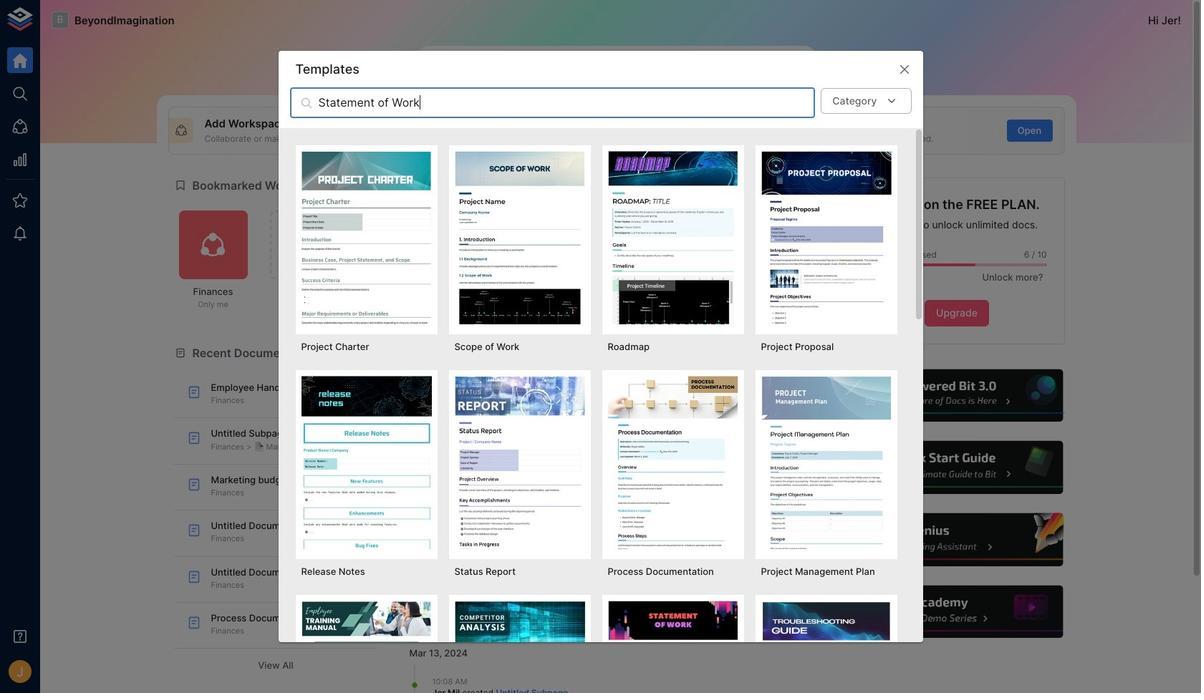 Task type: vqa. For each thing, say whether or not it's contained in the screenshot.
The Bookmark "Icon"
no



Task type: locate. For each thing, give the bounding box(es) containing it.
4 help image from the top
[[849, 584, 1065, 641]]

project proposal image
[[761, 151, 891, 325]]

Search Templates... text field
[[318, 88, 815, 118]]

dialog
[[278, 51, 923, 693]]

employee training manual image
[[301, 601, 432, 693]]

roadmap image
[[608, 151, 738, 325]]

release notes image
[[301, 376, 432, 550]]

help image
[[849, 367, 1065, 424], [849, 439, 1065, 496], [849, 512, 1065, 568], [849, 584, 1065, 641]]

statement of work image
[[608, 601, 738, 693]]

troubleshooting guide image
[[761, 601, 891, 693]]

2 help image from the top
[[849, 439, 1065, 496]]



Task type: describe. For each thing, give the bounding box(es) containing it.
1 help image from the top
[[849, 367, 1065, 424]]

scope of work image
[[454, 151, 585, 325]]

process documentation image
[[608, 376, 738, 550]]

3 help image from the top
[[849, 512, 1065, 568]]

competitor research report image
[[454, 601, 585, 693]]

project charter image
[[301, 151, 432, 325]]

project management plan image
[[761, 376, 891, 550]]

status report image
[[454, 376, 585, 550]]



